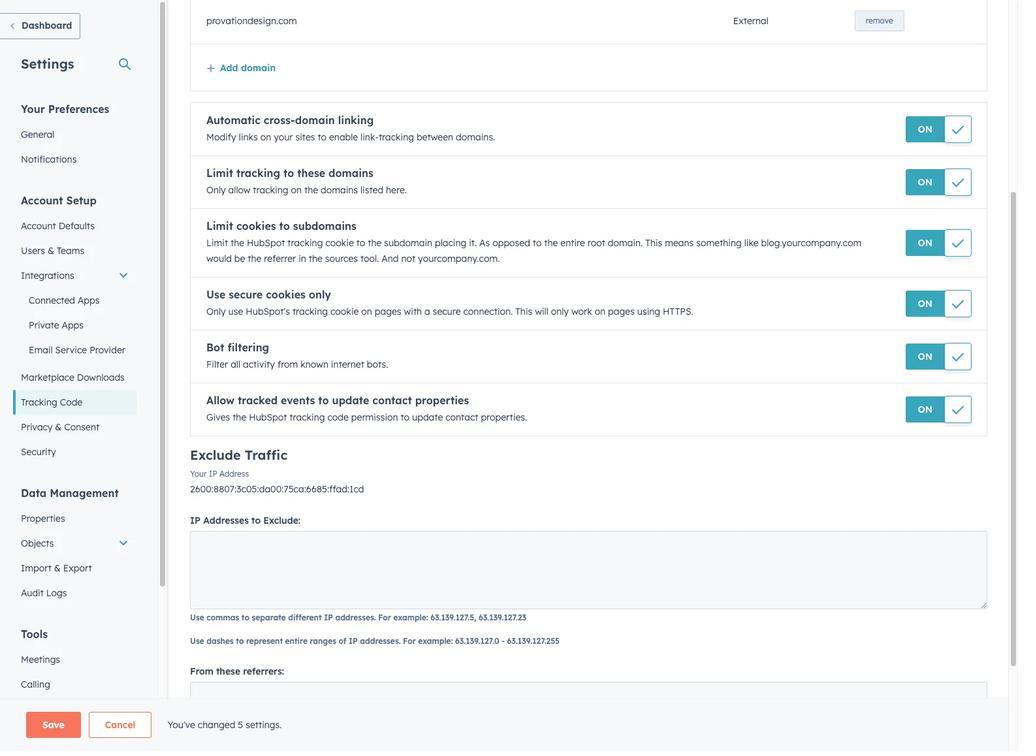 Task type: locate. For each thing, give the bounding box(es) containing it.
on right work
[[595, 306, 606, 317]]

apps up service
[[62, 319, 84, 331]]

5 on from the top
[[918, 351, 933, 362]]

contact down properties
[[446, 411, 478, 423]]

update up code
[[332, 394, 369, 407]]

2 limit from the top
[[206, 219, 233, 232]]

link-
[[361, 131, 379, 143]]

1 horizontal spatial pages
[[608, 306, 635, 317]]

1 limit from the top
[[206, 167, 233, 180]]

security link
[[13, 440, 136, 464]]

0 vertical spatial domains
[[329, 167, 373, 180]]

tracking code link
[[13, 390, 136, 415]]

2 account from the top
[[21, 220, 56, 232]]

to up referrer
[[279, 219, 290, 232]]

2 vertical spatial limit
[[206, 237, 228, 249]]

0 vertical spatial hubspot
[[247, 237, 285, 249]]

domains
[[329, 167, 373, 180], [321, 184, 358, 196]]

0 vertical spatial use
[[206, 288, 226, 301]]

your
[[21, 103, 45, 116], [190, 469, 207, 479]]

privacy & consent
[[21, 421, 99, 433]]

hubspot
[[247, 237, 285, 249], [249, 411, 287, 423]]

the up the tool.
[[368, 237, 382, 249]]

limit for limit cookies to subdomains
[[206, 219, 233, 232]]

consent
[[64, 421, 99, 433]]

exclude traffic your ip address 2600:8807:3c05:da00:75ca:6685:ffad:1cd
[[190, 447, 364, 495]]

contact up permission
[[372, 394, 412, 407]]

these down sites at the top left of the page
[[297, 167, 325, 180]]

IP Addresses to Exclude: text field
[[190, 531, 987, 609]]

from
[[277, 359, 298, 370]]

for up use dashes to represent entire ranges of ip addresses. for example: 63.139.127.0 - 63.139.127.255
[[378, 613, 391, 622]]

From these referrers: text field
[[190, 682, 987, 751]]

limit inside limit tracking to these domains only allow tracking on the domains listed here.
[[206, 167, 233, 180]]

0 horizontal spatial secure
[[229, 288, 263, 301]]

on for limit tracking to these domains
[[918, 176, 933, 188]]

0 horizontal spatial your
[[21, 103, 45, 116]]

2 on from the top
[[918, 176, 933, 188]]

on up subdomains
[[291, 184, 302, 196]]

1 horizontal spatial only
[[551, 306, 569, 317]]

1 only from the top
[[206, 184, 226, 196]]

listed
[[360, 184, 383, 196]]

0 vertical spatial for
[[378, 613, 391, 622]]

your preferences element
[[13, 102, 136, 172]]

your inside 'your preferences' element
[[21, 103, 45, 116]]

management
[[50, 487, 119, 500]]

0 vertical spatial these
[[297, 167, 325, 180]]

allow tracked events to update contact properties gives the hubspot tracking code permission to update contact properties.
[[206, 394, 527, 423]]

0 vertical spatial entire
[[561, 237, 585, 249]]

0 vertical spatial domain
[[241, 62, 276, 74]]

for
[[378, 613, 391, 622], [403, 636, 416, 646]]

to
[[318, 131, 327, 143], [283, 167, 294, 180], [279, 219, 290, 232], [356, 237, 365, 249], [533, 237, 542, 249], [318, 394, 329, 407], [401, 411, 410, 423], [252, 515, 261, 526], [242, 613, 249, 622], [236, 636, 244, 646]]

0 vertical spatial cookies
[[236, 219, 276, 232]]

subdomain
[[384, 237, 432, 249]]

update down properties
[[412, 411, 443, 423]]

remove button
[[855, 10, 904, 31]]

1 vertical spatial limit
[[206, 219, 233, 232]]

on for limit cookies to subdomains
[[918, 237, 933, 249]]

to right the commas
[[242, 613, 249, 622]]

domain
[[241, 62, 276, 74], [295, 114, 335, 127]]

allow
[[228, 184, 250, 196]]

would
[[206, 253, 232, 264]]

the up subdomains
[[304, 184, 318, 196]]

1 vertical spatial for
[[403, 636, 416, 646]]

1 vertical spatial apps
[[62, 319, 84, 331]]

tracking up allow
[[236, 167, 280, 180]]

& left export at the left bottom of the page
[[54, 562, 61, 574]]

to right the dashes
[[236, 636, 244, 646]]

0 horizontal spatial contact
[[372, 394, 412, 407]]

the right in
[[309, 253, 323, 264]]

use for dashes
[[190, 636, 204, 646]]

only left allow
[[206, 184, 226, 196]]

account inside account defaults link
[[21, 220, 56, 232]]

email
[[29, 344, 53, 356]]

to right sites at the top left of the page
[[318, 131, 327, 143]]

& right users
[[48, 245, 54, 257]]

only right will
[[551, 306, 569, 317]]

the right opposed on the top of page
[[544, 237, 558, 249]]

audit
[[21, 587, 44, 599]]

objects
[[21, 537, 54, 549]]

1 vertical spatial hubspot
[[249, 411, 287, 423]]

the inside limit tracking to these domains only allow tracking on the domains listed here.
[[304, 184, 318, 196]]

use down would
[[206, 288, 226, 301]]

your up 'general'
[[21, 103, 45, 116]]

0 vertical spatial account
[[21, 194, 63, 207]]

& inside data management element
[[54, 562, 61, 574]]

this inside limit cookies to subdomains limit the hubspot tracking cookie to the subdomain placing it. as opposed to the entire root domain. this means something like blog.yourcompany.com would be the referrer in the sources tool. and not yourcompany.com.
[[645, 237, 662, 249]]

1 vertical spatial use
[[190, 613, 204, 622]]

provider
[[90, 344, 125, 356]]

2 vertical spatial &
[[54, 562, 61, 574]]

tracking right 'hubspot's'
[[293, 306, 328, 317]]

6 on from the top
[[918, 404, 933, 415]]

ip right different
[[324, 613, 333, 622]]

yourcompany.com.
[[418, 253, 500, 264]]

5
[[238, 719, 243, 731]]

the
[[304, 184, 318, 196], [231, 237, 244, 249], [368, 237, 382, 249], [544, 237, 558, 249], [248, 253, 262, 264], [309, 253, 323, 264], [233, 411, 246, 423]]

general
[[21, 129, 54, 140]]

calling
[[21, 679, 50, 690]]

root
[[588, 237, 605, 249]]

1 horizontal spatial these
[[297, 167, 325, 180]]

and
[[382, 253, 399, 264]]

you've changed 5 settings.
[[167, 719, 282, 731]]

domain right add
[[241, 62, 276, 74]]

ranges
[[310, 636, 336, 646]]

ip
[[209, 469, 217, 479], [190, 515, 201, 526], [324, 613, 333, 622], [349, 636, 358, 646]]

cookies
[[236, 219, 276, 232], [266, 288, 306, 301]]

apps down integrations button
[[78, 295, 100, 306]]

cookie up sources
[[325, 237, 354, 249]]

secure up use
[[229, 288, 263, 301]]

to down 'your'
[[283, 167, 294, 180]]

it.
[[469, 237, 477, 249]]

& right privacy
[[55, 421, 62, 433]]

integrations button
[[13, 263, 136, 288]]

this left will
[[515, 306, 532, 317]]

entire inside limit cookies to subdomains limit the hubspot tracking cookie to the subdomain placing it. as opposed to the entire root domain. this means something like blog.yourcompany.com would be the referrer in the sources tool. and not yourcompany.com.
[[561, 237, 585, 249]]

0 horizontal spatial this
[[515, 306, 532, 317]]

tools element
[[13, 627, 136, 751]]

automatic
[[206, 114, 261, 127]]

limit
[[206, 167, 233, 180], [206, 219, 233, 232], [206, 237, 228, 249]]

1 vertical spatial secure
[[433, 306, 461, 317]]

0 vertical spatial cookie
[[325, 237, 354, 249]]

1 horizontal spatial update
[[412, 411, 443, 423]]

tracking down events
[[290, 411, 325, 423]]

1 horizontal spatial for
[[403, 636, 416, 646]]

import & export
[[21, 562, 92, 574]]

2 vertical spatial use
[[190, 636, 204, 646]]

3 on from the top
[[918, 237, 933, 249]]

1 vertical spatial addresses.
[[360, 636, 401, 646]]

subdomains
[[293, 219, 357, 232]]

0 vertical spatial limit
[[206, 167, 233, 180]]

addresses.
[[335, 613, 376, 622], [360, 636, 401, 646]]

hubspot down tracked
[[249, 411, 287, 423]]

meetings link
[[13, 647, 136, 672]]

0 horizontal spatial only
[[309, 288, 331, 301]]

tracking up in
[[288, 237, 323, 249]]

ip down exclude
[[209, 469, 217, 479]]

1 vertical spatial your
[[190, 469, 207, 479]]

marketplace downloads
[[21, 372, 125, 383]]

on for automatic cross-domain linking
[[918, 123, 933, 135]]

1 horizontal spatial secure
[[433, 306, 461, 317]]

automatic cross-domain linking modify links on your sites to enable link-tracking between domains.
[[206, 114, 495, 143]]

exclude:
[[263, 515, 301, 526]]

hubspot up referrer
[[247, 237, 285, 249]]

1 vertical spatial cookies
[[266, 288, 306, 301]]

domain.
[[608, 237, 643, 249]]

cancel
[[105, 719, 135, 731]]

bot
[[206, 341, 224, 354]]

on for allow tracked events to update contact properties
[[918, 404, 933, 415]]

on right the links at the top of page
[[260, 131, 271, 143]]

0 horizontal spatial domain
[[241, 62, 276, 74]]

secure right a
[[433, 306, 461, 317]]

the right "be"
[[248, 253, 262, 264]]

1 horizontal spatial entire
[[561, 237, 585, 249]]

1 pages from the left
[[375, 306, 401, 317]]

for down use commas to separate different ip addresses. for example: 63.139.127.5, 63.139.127.23
[[403, 636, 416, 646]]

example: down 63.139.127.5,
[[418, 636, 453, 646]]

example:
[[393, 613, 428, 622], [418, 636, 453, 646]]

limit cookies to subdomains limit the hubspot tracking cookie to the subdomain placing it. as opposed to the entire root domain. this means something like blog.yourcompany.com would be the referrer in the sources tool. and not yourcompany.com.
[[206, 219, 861, 264]]

account up users
[[21, 220, 56, 232]]

cookie up internet
[[330, 306, 359, 317]]

1 vertical spatial domain
[[295, 114, 335, 127]]

0 vertical spatial update
[[332, 394, 369, 407]]

addresses. up of
[[335, 613, 376, 622]]

0 horizontal spatial these
[[216, 665, 240, 677]]

4 on from the top
[[918, 298, 933, 310]]

1 vertical spatial cookie
[[330, 306, 359, 317]]

tracking left between
[[379, 131, 414, 143]]

account up the account defaults
[[21, 194, 63, 207]]

only left use
[[206, 306, 226, 317]]

0 vertical spatial this
[[645, 237, 662, 249]]

known
[[301, 359, 328, 370]]

1 vertical spatial contact
[[446, 411, 478, 423]]

domains up listed
[[329, 167, 373, 180]]

& for teams
[[48, 245, 54, 257]]

3 limit from the top
[[206, 237, 228, 249]]

0 vertical spatial only
[[206, 184, 226, 196]]

1 vertical spatial only
[[206, 306, 226, 317]]

domains left listed
[[321, 184, 358, 196]]

import & export link
[[13, 556, 136, 581]]

only down sources
[[309, 288, 331, 301]]

private apps
[[29, 319, 84, 331]]

this left means
[[645, 237, 662, 249]]

pages left with at the top of page
[[375, 306, 401, 317]]

cancel button
[[89, 712, 152, 738]]

to up code
[[318, 394, 329, 407]]

use left the commas
[[190, 613, 204, 622]]

2 only from the top
[[206, 306, 226, 317]]

1 on from the top
[[918, 123, 933, 135]]

0 vertical spatial &
[[48, 245, 54, 257]]

meetings
[[21, 654, 60, 665]]

from these referrers:
[[190, 665, 284, 677]]

your inside the 'exclude traffic your ip address 2600:8807:3c05:da00:75ca:6685:ffad:1cd'
[[190, 469, 207, 479]]

to right opposed on the top of page
[[533, 237, 542, 249]]

1 horizontal spatial your
[[190, 469, 207, 479]]

like
[[744, 237, 759, 249]]

hubspot inside limit cookies to subdomains limit the hubspot tracking cookie to the subdomain placing it. as opposed to the entire root domain. this means something like blog.yourcompany.com would be the referrer in the sources tool. and not yourcompany.com.
[[247, 237, 285, 249]]

the right 'gives'
[[233, 411, 246, 423]]

cookies up "be"
[[236, 219, 276, 232]]

in
[[299, 253, 306, 264]]

entire
[[561, 237, 585, 249], [285, 636, 308, 646]]

1 horizontal spatial this
[[645, 237, 662, 249]]

1 vertical spatial &
[[55, 421, 62, 433]]

connected apps link
[[13, 288, 136, 313]]

domain up sites at the top left of the page
[[295, 114, 335, 127]]

1 vertical spatial account
[[21, 220, 56, 232]]

1 account from the top
[[21, 194, 63, 207]]

cookies up 'hubspot's'
[[266, 288, 306, 301]]

cookie inside limit cookies to subdomains limit the hubspot tracking cookie to the subdomain placing it. as opposed to the entire root domain. this means something like blog.yourcompany.com would be the referrer in the sources tool. and not yourcompany.com.
[[325, 237, 354, 249]]

secure
[[229, 288, 263, 301], [433, 306, 461, 317]]

dashboard link
[[0, 13, 81, 39]]

here.
[[386, 184, 407, 196]]

0 vertical spatial apps
[[78, 295, 100, 306]]

0 horizontal spatial for
[[378, 613, 391, 622]]

properties.
[[481, 411, 527, 423]]

on inside limit tracking to these domains only allow tracking on the domains listed here.
[[291, 184, 302, 196]]

63.139.127.5,
[[430, 613, 476, 622]]

this inside use secure cookies only only use hubspot's tracking cookie on pages with a secure connection. this will only work on pages using https.
[[515, 306, 532, 317]]

apps for connected apps
[[78, 295, 100, 306]]

1 vertical spatial domains
[[321, 184, 358, 196]]

to right permission
[[401, 411, 410, 423]]

account
[[21, 194, 63, 207], [21, 220, 56, 232]]

entire down different
[[285, 636, 308, 646]]

the inside allow tracked events to update contact properties gives the hubspot tracking code permission to update contact properties.
[[233, 411, 246, 423]]

account for account setup
[[21, 194, 63, 207]]

use inside use secure cookies only only use hubspot's tracking cookie on pages with a secure connection. this will only work on pages using https.
[[206, 288, 226, 301]]

with
[[404, 306, 422, 317]]

1 vertical spatial these
[[216, 665, 240, 677]]

addresses. down use commas to separate different ip addresses. for example: 63.139.127.5, 63.139.127.23
[[360, 636, 401, 646]]

2 pages from the left
[[608, 306, 635, 317]]

general link
[[13, 122, 136, 147]]

use left the dashes
[[190, 636, 204, 646]]

use commas to separate different ip addresses. for example: 63.139.127.5, 63.139.127.23
[[190, 613, 526, 622]]

pages left using
[[608, 306, 635, 317]]

this
[[645, 237, 662, 249], [515, 306, 532, 317]]

ip inside the 'exclude traffic your ip address 2600:8807:3c05:da00:75ca:6685:ffad:1cd'
[[209, 469, 217, 479]]

these right from
[[216, 665, 240, 677]]

example: left 63.139.127.5,
[[393, 613, 428, 622]]

apps for private apps
[[62, 319, 84, 331]]

your down exclude
[[190, 469, 207, 479]]

1 horizontal spatial domain
[[295, 114, 335, 127]]

cookie inside use secure cookies only only use hubspot's tracking cookie on pages with a secure connection. this will only work on pages using https.
[[330, 306, 359, 317]]

these inside limit tracking to these domains only allow tracking on the domains listed here.
[[297, 167, 325, 180]]

entire left root
[[561, 237, 585, 249]]

export
[[63, 562, 92, 574]]

1 vertical spatial entire
[[285, 636, 308, 646]]

0 vertical spatial your
[[21, 103, 45, 116]]

0 horizontal spatial pages
[[375, 306, 401, 317]]

between
[[417, 131, 453, 143]]

tracking inside use secure cookies only only use hubspot's tracking cookie on pages with a secure connection. this will only work on pages using https.
[[293, 306, 328, 317]]

preferences
[[48, 103, 109, 116]]

opposed
[[493, 237, 530, 249]]

gives
[[206, 411, 230, 423]]

1 vertical spatial this
[[515, 306, 532, 317]]



Task type: describe. For each thing, give the bounding box(es) containing it.
provationdesign.com
[[206, 15, 297, 26]]

settings.
[[246, 719, 282, 731]]

domains.
[[456, 131, 495, 143]]

modify
[[206, 131, 236, 143]]

& for export
[[54, 562, 61, 574]]

placing
[[435, 237, 466, 249]]

using
[[637, 306, 660, 317]]

0 vertical spatial only
[[309, 288, 331, 301]]

add domain button
[[206, 62, 276, 74]]

separate
[[252, 613, 286, 622]]

users & teams
[[21, 245, 84, 257]]

defaults
[[59, 220, 95, 232]]

0 vertical spatial addresses.
[[335, 613, 376, 622]]

ip left 'addresses'
[[190, 515, 201, 526]]

settings
[[21, 56, 74, 72]]

objects button
[[13, 531, 136, 556]]

all
[[231, 359, 240, 370]]

tracking inside allow tracked events to update contact properties gives the hubspot tracking code permission to update contact properties.
[[290, 411, 325, 423]]

data
[[21, 487, 47, 500]]

1 vertical spatial only
[[551, 306, 569, 317]]

linking
[[338, 114, 374, 127]]

your
[[274, 131, 293, 143]]

use dashes to represent entire ranges of ip addresses. for example: 63.139.127.0 - 63.139.127.255
[[190, 636, 560, 646]]

dashboard
[[22, 20, 72, 31]]

account for account defaults
[[21, 220, 56, 232]]

notifications
[[21, 153, 77, 165]]

tracking
[[21, 396, 57, 408]]

to left exclude:
[[252, 515, 261, 526]]

downloads
[[77, 372, 125, 383]]

data management element
[[13, 486, 136, 605]]

account defaults
[[21, 220, 95, 232]]

users
[[21, 245, 45, 257]]

as
[[479, 237, 490, 249]]

referrers:
[[243, 665, 284, 677]]

add domain
[[220, 62, 276, 74]]

63.139.127.255
[[507, 636, 560, 646]]

traffic
[[245, 447, 288, 463]]

limit for limit tracking to these domains
[[206, 167, 233, 180]]

email service provider
[[29, 344, 125, 356]]

your preferences
[[21, 103, 109, 116]]

cookies inside limit cookies to subdomains limit the hubspot tracking cookie to the subdomain placing it. as opposed to the entire root domain. this means something like blog.yourcompany.com would be the referrer in the sources tool. and not yourcompany.com.
[[236, 219, 276, 232]]

something
[[696, 237, 742, 249]]

ip addresses to exclude:
[[190, 515, 301, 526]]

you've
[[167, 719, 195, 731]]

filtering
[[228, 341, 269, 354]]

0 horizontal spatial entire
[[285, 636, 308, 646]]

connection.
[[463, 306, 513, 317]]

internet
[[331, 359, 364, 370]]

tracking inside limit cookies to subdomains limit the hubspot tracking cookie to the subdomain placing it. as opposed to the entire root domain. this means something like blog.yourcompany.com would be the referrer in the sources tool. and not yourcompany.com.
[[288, 237, 323, 249]]

cookies inside use secure cookies only only use hubspot's tracking cookie on pages with a secure connection. this will only work on pages using https.
[[266, 288, 306, 301]]

users & teams link
[[13, 238, 136, 263]]

ip right of
[[349, 636, 358, 646]]

setup
[[66, 194, 97, 207]]

import
[[21, 562, 52, 574]]

hubspot's
[[246, 306, 290, 317]]

service
[[55, 344, 87, 356]]

cookie for subdomains
[[325, 237, 354, 249]]

sites
[[295, 131, 315, 143]]

0 horizontal spatial update
[[332, 394, 369, 407]]

on inside automatic cross-domain linking modify links on your sites to enable link-tracking between domains.
[[260, 131, 271, 143]]

private
[[29, 319, 59, 331]]

allow
[[206, 394, 235, 407]]

tool.
[[360, 253, 379, 264]]

to inside automatic cross-domain linking modify links on your sites to enable link-tracking between domains.
[[318, 131, 327, 143]]

will
[[535, 306, 548, 317]]

tracking right allow
[[253, 184, 288, 196]]

tracking code
[[21, 396, 82, 408]]

represent
[[246, 636, 283, 646]]

1 horizontal spatial contact
[[446, 411, 478, 423]]

work
[[571, 306, 592, 317]]

0 vertical spatial contact
[[372, 394, 412, 407]]

remove
[[866, 15, 893, 25]]

referrer
[[264, 253, 296, 264]]

filter
[[206, 359, 228, 370]]

be
[[234, 253, 245, 264]]

to up the tool.
[[356, 237, 365, 249]]

connected apps
[[29, 295, 100, 306]]

& for consent
[[55, 421, 62, 433]]

tracking inside automatic cross-domain linking modify links on your sites to enable link-tracking between domains.
[[379, 131, 414, 143]]

0 vertical spatial secure
[[229, 288, 263, 301]]

domain inside automatic cross-domain linking modify links on your sites to enable link-tracking between domains.
[[295, 114, 335, 127]]

not
[[401, 253, 415, 264]]

use for commas
[[190, 613, 204, 622]]

the up "be"
[[231, 237, 244, 249]]

notifications link
[[13, 147, 136, 172]]

cookie for only
[[330, 306, 359, 317]]

on left with at the top of page
[[361, 306, 372, 317]]

1 vertical spatial update
[[412, 411, 443, 423]]

code
[[60, 396, 82, 408]]

on for bot filtering
[[918, 351, 933, 362]]

changed
[[198, 719, 235, 731]]

0 vertical spatial example:
[[393, 613, 428, 622]]

1 vertical spatial example:
[[418, 636, 453, 646]]

to inside limit tracking to these domains only allow tracking on the domains listed here.
[[283, 167, 294, 180]]

account setup element
[[13, 193, 136, 464]]

cross-
[[264, 114, 295, 127]]

links
[[239, 131, 258, 143]]

permission
[[351, 411, 398, 423]]

limit tracking to these domains only allow tracking on the domains listed here.
[[206, 167, 407, 196]]

use for secure
[[206, 288, 226, 301]]

teams
[[57, 245, 84, 257]]

from
[[190, 665, 213, 677]]

events
[[281, 394, 315, 407]]

on for use secure cookies only
[[918, 298, 933, 310]]

enable
[[329, 131, 358, 143]]

-
[[502, 636, 505, 646]]

2600:8807:3c05:da00:75ca:6685:ffad:1cd
[[190, 483, 364, 495]]

only inside use secure cookies only only use hubspot's tracking cookie on pages with a secure connection. this will only work on pages using https.
[[206, 306, 226, 317]]

only inside limit tracking to these domains only allow tracking on the domains listed here.
[[206, 184, 226, 196]]

account defaults link
[[13, 214, 136, 238]]

audit logs
[[21, 587, 67, 599]]

properties link
[[13, 506, 136, 531]]

https.
[[663, 306, 693, 317]]

tracked
[[238, 394, 278, 407]]

email service provider link
[[13, 338, 136, 362]]

properties
[[415, 394, 469, 407]]

logs
[[46, 587, 67, 599]]

security
[[21, 446, 56, 458]]

hubspot inside allow tracked events to update contact properties gives the hubspot tracking code permission to update contact properties.
[[249, 411, 287, 423]]



Task type: vqa. For each thing, say whether or not it's contained in the screenshot.


